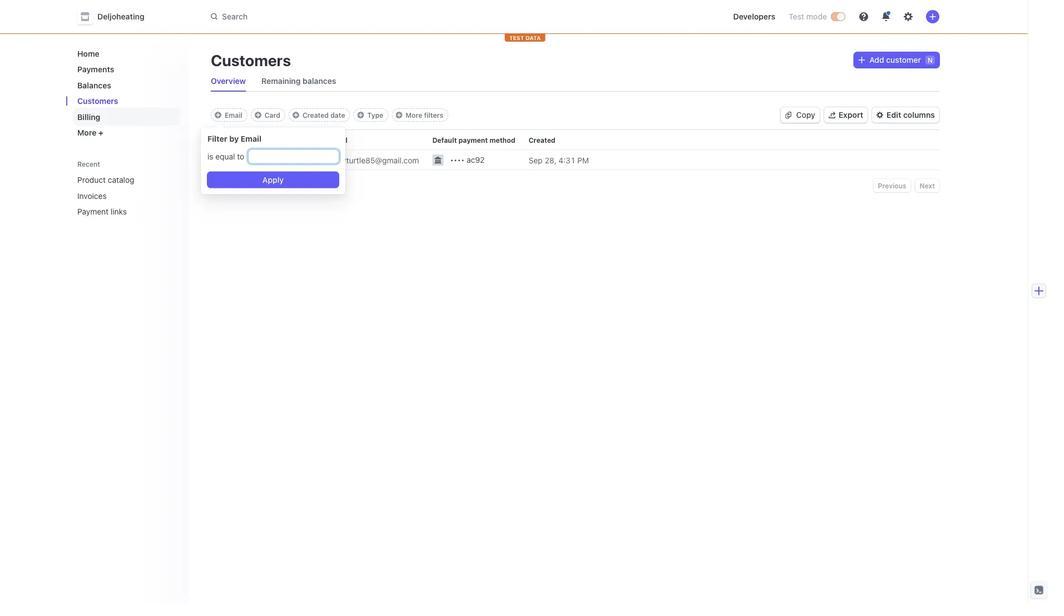 Task type: describe. For each thing, give the bounding box(es) containing it.
test
[[789, 12, 804, 21]]

created for created date
[[303, 111, 329, 119]]

terryturtle85@gmail.com link
[[329, 151, 432, 169]]

search
[[222, 12, 248, 21]]

+
[[98, 128, 103, 137]]

billing link
[[73, 108, 180, 126]]

more +
[[77, 128, 103, 137]]

deljoheating button
[[77, 9, 156, 24]]

links
[[111, 207, 127, 216]]

default payment method
[[432, 136, 515, 144]]

remaining balances
[[261, 76, 336, 86]]

overview
[[211, 76, 246, 86]]

name
[[231, 136, 250, 144]]

billing
[[77, 112, 100, 122]]

method
[[490, 136, 515, 144]]

sep 28, 4:31 pm link
[[529, 151, 602, 169]]

tab list containing overview
[[206, 71, 940, 92]]

home link
[[73, 45, 180, 63]]

test data
[[509, 34, 541, 41]]

default
[[432, 136, 457, 144]]

Select Item checkbox
[[214, 156, 222, 164]]

filter by email
[[207, 134, 261, 143]]

is equal to
[[207, 152, 244, 161]]

payments link
[[73, 60, 180, 78]]

remaining
[[261, 76, 301, 86]]

terryturtle85@gmail.com
[[329, 156, 419, 165]]

more filters
[[406, 111, 443, 119]]

payment links link
[[73, 203, 164, 221]]

is
[[207, 152, 213, 161]]

add
[[870, 55, 884, 65]]

mode
[[806, 12, 827, 21]]

Select All checkbox
[[214, 136, 222, 144]]

add card image
[[255, 112, 261, 118]]

balances
[[77, 81, 111, 90]]

core navigation links element
[[73, 45, 180, 142]]

n
[[928, 56, 933, 64]]

svg image
[[785, 112, 792, 119]]

Search search field
[[204, 7, 518, 27]]

email inside toolbar
[[225, 111, 242, 119]]

••••
[[450, 155, 465, 165]]

customers inside the core navigation links element
[[77, 97, 118, 106]]

balances link
[[73, 76, 180, 94]]

invoices
[[77, 191, 107, 201]]

toolbar containing email
[[211, 108, 448, 122]]

payment
[[459, 136, 488, 144]]

ac92
[[467, 155, 485, 165]]

filter
[[207, 134, 227, 143]]

recent element
[[66, 171, 189, 221]]

1 result
[[211, 181, 237, 190]]

export
[[839, 110, 863, 120]]

fritz
[[231, 156, 248, 165]]

developers
[[733, 12, 775, 21]]

sep 28, 4:31 pm
[[529, 156, 589, 165]]

test
[[509, 34, 524, 41]]

result
[[217, 181, 237, 190]]

deljoheating
[[97, 12, 144, 21]]



Task type: locate. For each thing, give the bounding box(es) containing it.
email
[[225, 111, 242, 119], [241, 134, 261, 143], [329, 136, 347, 144]]

date
[[331, 111, 345, 119]]

to
[[237, 152, 244, 161]]

copy
[[796, 110, 815, 120]]

badman
[[250, 156, 280, 165]]

more inside toolbar
[[406, 111, 422, 119]]

previous button
[[874, 179, 911, 192]]

email right the 'by'
[[241, 134, 261, 143]]

0 vertical spatial created
[[303, 111, 329, 119]]

filters
[[424, 111, 443, 119]]

catalog
[[108, 176, 134, 185]]

add created date image
[[293, 112, 299, 118]]

previous
[[878, 182, 907, 190]]

Search text field
[[204, 7, 518, 27]]

product catalog link
[[73, 171, 164, 189]]

pm
[[578, 156, 589, 165]]

0 vertical spatial more
[[406, 111, 422, 119]]

sep
[[529, 156, 543, 165]]

equal
[[215, 152, 235, 161]]

apply button
[[207, 172, 339, 188]]

data
[[526, 34, 541, 41]]

fritz badman
[[231, 156, 280, 165]]

customer
[[886, 55, 921, 65]]

add email image
[[215, 112, 221, 118]]

1 horizontal spatial customers
[[211, 51, 291, 69]]

columns
[[903, 110, 935, 120]]

email right add email icon
[[225, 111, 242, 119]]

customers down balances on the top left of page
[[77, 97, 118, 106]]

recent
[[77, 160, 100, 168]]

fritz badman link
[[231, 151, 294, 169]]

tab list
[[206, 71, 940, 92]]

more for more +
[[77, 128, 96, 137]]

0 horizontal spatial more
[[77, 128, 96, 137]]

created right the add created date image
[[303, 111, 329, 119]]

developers link
[[729, 8, 780, 26]]

add type image
[[357, 112, 364, 118]]

0 vertical spatial customers
[[211, 51, 291, 69]]

edit
[[887, 110, 901, 120]]

more right add more filters icon
[[406, 111, 422, 119]]

payment links
[[77, 207, 127, 216]]

1 horizontal spatial created
[[529, 136, 556, 144]]

remaining balances link
[[257, 73, 341, 89]]

•••• ac92
[[450, 155, 485, 165]]

payment
[[77, 207, 109, 216]]

help image
[[859, 12, 868, 21]]

created for created
[[529, 136, 556, 144]]

apply
[[263, 175, 284, 184]]

card
[[265, 111, 280, 119]]

28,
[[545, 156, 557, 165]]

None text field
[[249, 150, 339, 163]]

payments
[[77, 65, 114, 74]]

next button
[[915, 179, 940, 192]]

customers link
[[73, 92, 180, 110]]

0 horizontal spatial customers
[[77, 97, 118, 106]]

1 vertical spatial created
[[529, 136, 556, 144]]

test mode
[[789, 12, 827, 21]]

created up sep
[[529, 136, 556, 144]]

balances
[[303, 76, 336, 86]]

home
[[77, 49, 99, 58]]

1 vertical spatial customers
[[77, 97, 118, 106]]

type
[[367, 111, 383, 119]]

notifications image
[[882, 12, 891, 21]]

created
[[303, 111, 329, 119], [529, 136, 556, 144]]

•••• ac92 link
[[426, 148, 529, 170]]

add customer
[[870, 55, 921, 65]]

edit columns button
[[872, 107, 940, 123]]

invoices link
[[73, 187, 164, 205]]

copy button
[[781, 107, 820, 123]]

customers
[[211, 51, 291, 69], [77, 97, 118, 106]]

4:31
[[559, 156, 575, 165]]

overview link
[[206, 73, 250, 89]]

0 horizontal spatial created
[[303, 111, 329, 119]]

more
[[406, 111, 422, 119], [77, 128, 96, 137]]

add more filters image
[[396, 112, 402, 118]]

recent navigation links element
[[66, 155, 189, 221]]

edit columns
[[887, 110, 935, 120]]

next
[[920, 182, 935, 190]]

1 vertical spatial more
[[77, 128, 96, 137]]

1
[[211, 181, 214, 190]]

settings image
[[904, 12, 913, 21]]

export button
[[824, 107, 868, 123]]

email down date
[[329, 136, 347, 144]]

toolbar
[[211, 108, 448, 122]]

product catalog
[[77, 176, 134, 185]]

1 horizontal spatial more
[[406, 111, 422, 119]]

by
[[229, 134, 239, 143]]

more left + on the top of page
[[77, 128, 96, 137]]

customers up overview
[[211, 51, 291, 69]]

created date
[[303, 111, 345, 119]]

svg image
[[858, 57, 865, 63]]

product
[[77, 176, 106, 185]]

more inside the core navigation links element
[[77, 128, 96, 137]]

more for more filters
[[406, 111, 422, 119]]



Task type: vqa. For each thing, say whether or not it's contained in the screenshot.
the Select All option
yes



